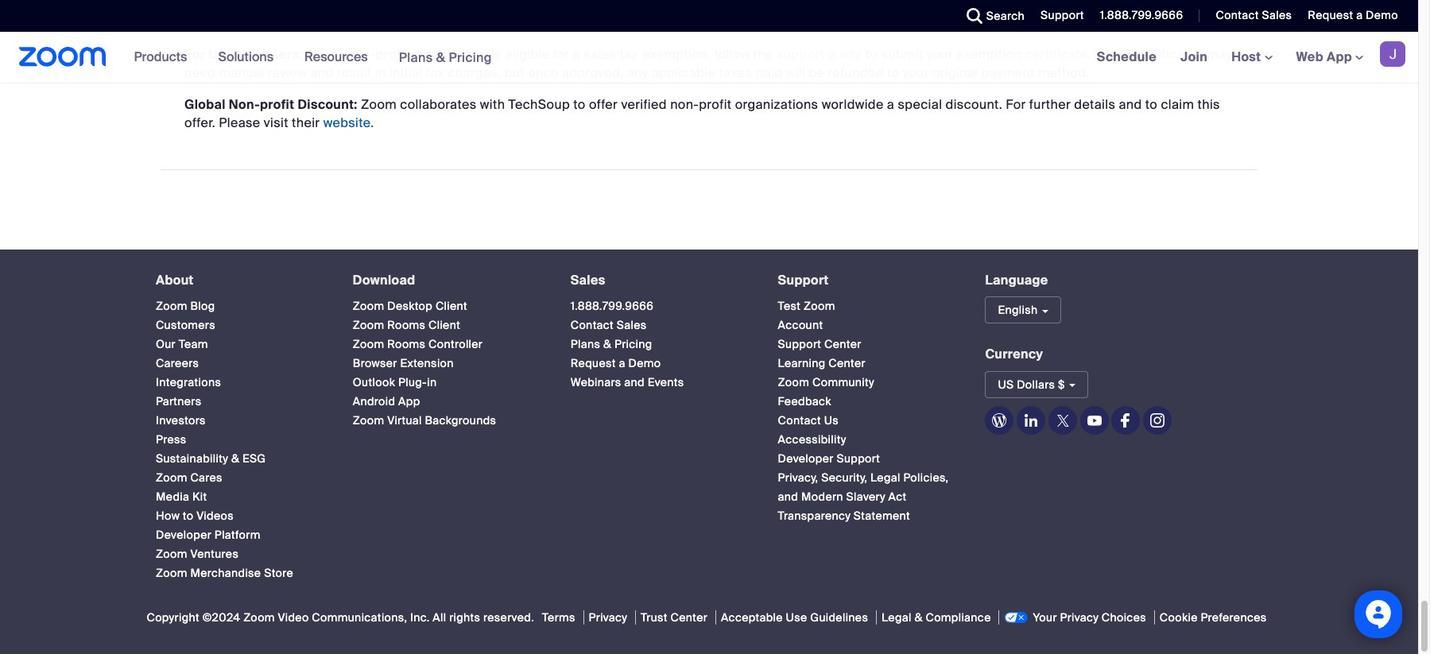 Task type: vqa. For each thing, say whether or not it's contained in the screenshot.
THE LEARN MORE
no



Task type: describe. For each thing, give the bounding box(es) containing it.
will
[[786, 64, 806, 81]]

careers
[[156, 357, 199, 371]]

certificates
[[1134, 46, 1204, 63]]

guidelines
[[811, 611, 869, 625]]

1.888.799.9666 link
[[571, 299, 654, 314]]

accessibility
[[778, 433, 847, 447]]

1 horizontal spatial demo
[[1366, 8, 1399, 22]]

offer.
[[184, 114, 216, 131]]

resources
[[305, 49, 368, 65]]

learning
[[778, 357, 826, 371]]

and inside test zoom account support center learning center zoom community feedback contact us accessibility developer support privacy, security, legal policies, and modern slavery act transparency statement
[[778, 490, 799, 504]]

account link
[[778, 318, 823, 333]]

web
[[1297, 49, 1324, 65]]

and inside to submit your exemption certificate. some certificates may need manual review and result in initial tax charges, but once approved, any applicable taxes paid will be refunded to your original payment method.
[[310, 64, 334, 81]]

exemption,
[[642, 46, 711, 63]]

legal & compliance link
[[876, 611, 996, 625]]

schedule
[[1097, 49, 1157, 65]]

modern
[[802, 490, 844, 504]]

2 privacy from the left
[[1060, 611, 1099, 625]]

0 horizontal spatial profit
[[260, 96, 295, 113]]

2 horizontal spatial sales
[[1262, 8, 1293, 22]]

terms link
[[537, 611, 580, 625]]

& inside product information navigation
[[436, 49, 446, 66]]

slavery
[[847, 490, 886, 504]]

acceptable use guidelines link
[[716, 611, 873, 625]]

plug-
[[398, 376, 427, 390]]

manual
[[219, 64, 264, 81]]

trust center link
[[635, 611, 713, 625]]

plans inside 1.888.799.9666 contact sales plans & pricing request a demo webinars and events
[[571, 337, 601, 352]]

partners link
[[156, 395, 202, 409]]

webinars
[[571, 376, 622, 390]]

browser
[[353, 357, 397, 371]]

details
[[1075, 96, 1116, 113]]

zoom virtual backgrounds link
[[353, 414, 497, 428]]

esg
[[242, 452, 266, 466]]

a inside zoom collaborates with techsoup to offer verified non-profit organizations worldwide a special discount. for further details and to claim this offer. please visit their
[[887, 96, 895, 113]]

test zoom link
[[778, 299, 836, 314]]

webinars and events link
[[571, 376, 684, 390]]

inc.
[[410, 611, 430, 625]]

video
[[278, 611, 309, 625]]

act
[[889, 490, 907, 504]]

english
[[998, 303, 1038, 318]]

privacy link
[[583, 611, 632, 625]]

0 vertical spatial tax
[[620, 46, 639, 63]]

media
[[156, 490, 189, 504]]

a inside 1.888.799.9666 contact sales plans & pricing request a demo webinars and events
[[619, 357, 626, 371]]

0 horizontal spatial us
[[209, 46, 227, 63]]

your up 'original'
[[927, 46, 954, 63]]

result
[[337, 64, 372, 81]]

sustainability & esg link
[[156, 452, 266, 466]]

how
[[156, 509, 180, 524]]

to up refunded
[[866, 46, 878, 63]]

method.
[[1039, 64, 1090, 81]]

your right if
[[317, 46, 344, 63]]

request inside 1.888.799.9666 contact sales plans & pricing request a demo webinars and events
[[571, 357, 616, 371]]

may
[[1207, 46, 1233, 63]]

product information navigation
[[122, 32, 504, 84]]

our
[[156, 337, 176, 352]]

support center link
[[778, 337, 862, 352]]

about link
[[156, 272, 194, 289]]

a right for
[[573, 46, 581, 63]]

your privacy choices link
[[999, 611, 1152, 625]]

0 vertical spatial center
[[825, 337, 862, 352]]

blog
[[190, 299, 215, 314]]

trust center
[[641, 611, 708, 625]]

controller
[[429, 337, 483, 352]]

1 vertical spatial center
[[829, 357, 866, 371]]

resources button
[[305, 32, 375, 83]]

1.888.799.9666 for 1.888.799.9666
[[1100, 8, 1184, 22]]

©2024
[[203, 611, 240, 625]]

acceptable
[[721, 611, 783, 625]]

& inside 1.888.799.9666 contact sales plans & pricing request a demo webinars and events
[[604, 337, 612, 352]]

zoom inside zoom collaborates with techsoup to offer verified non-profit organizations worldwide a special discount. for further details and to claim this offer. please visit their
[[361, 96, 397, 113]]

taxes
[[719, 64, 753, 81]]

products
[[134, 49, 187, 65]]

how to videos link
[[156, 509, 234, 524]]

our team link
[[156, 337, 208, 352]]

1 vertical spatial client
[[429, 318, 461, 333]]

be
[[809, 64, 825, 81]]

us dollars $ button
[[986, 371, 1089, 398]]

approved,
[[562, 64, 624, 81]]

ventures
[[190, 547, 239, 562]]

1 horizontal spatial profit
[[376, 46, 409, 63]]

support up the test zoom link
[[778, 272, 829, 289]]

0 horizontal spatial non-
[[347, 46, 376, 63]]

profit inside zoom collaborates with techsoup to offer verified non-profit organizations worldwide a special discount. for further details and to claim this offer. please visit their
[[699, 96, 732, 113]]

extension
[[400, 357, 454, 371]]

to submit your exemption certificate. some certificates may need manual review and result in initial tax charges, but once approved, any applicable taxes paid will be refunded to your original payment method.
[[184, 46, 1233, 81]]

android
[[353, 395, 396, 409]]

pricing inside 1.888.799.9666 contact sales plans & pricing request a demo webinars and events
[[615, 337, 653, 352]]

further
[[1030, 96, 1071, 113]]

organization
[[412, 46, 488, 63]]

in for result
[[375, 64, 386, 81]]

and inside zoom collaborates with techsoup to offer verified non-profit organizations worldwide a special discount. for further details and to claim this offer. please visit their
[[1119, 96, 1142, 113]]

store
[[264, 567, 294, 581]]

your privacy choices
[[1033, 611, 1147, 625]]

their
[[292, 114, 320, 131]]

about
[[156, 272, 194, 289]]

zoom merchandise store link
[[156, 567, 294, 581]]

need
[[184, 64, 216, 81]]

sales
[[584, 46, 617, 63]]

legal & compliance
[[882, 611, 991, 625]]

1 vertical spatial sales
[[571, 272, 606, 289]]

original
[[933, 64, 979, 81]]

1 rooms from the top
[[387, 318, 426, 333]]

language
[[986, 272, 1049, 289]]

contact inside test zoom account support center learning center zoom community feedback contact us accessibility developer support privacy, security, legal policies, and modern slavery act transparency statement
[[778, 414, 821, 428]]

us inside us dollars $ popup button
[[998, 378, 1014, 392]]

press link
[[156, 433, 187, 447]]

zoom ventures link
[[156, 547, 239, 562]]

payment
[[982, 64, 1035, 81]]

your down the submit
[[903, 64, 929, 81]]

test zoom account support center learning center zoom community feedback contact us accessibility developer support privacy, security, legal policies, and modern slavery act transparency statement
[[778, 299, 949, 524]]

support up the certificate.
[[1041, 8, 1085, 22]]



Task type: locate. For each thing, give the bounding box(es) containing it.
zoom
[[361, 96, 397, 113], [156, 299, 187, 314], [353, 299, 385, 314], [804, 299, 836, 314], [353, 318, 385, 333], [353, 337, 385, 352], [778, 376, 810, 390], [353, 414, 385, 428], [156, 471, 187, 485], [156, 547, 187, 562], [156, 567, 187, 581], [243, 611, 275, 625]]

developer platform link
[[156, 528, 261, 543]]

1 privacy from the left
[[589, 611, 628, 625]]

join
[[1181, 49, 1208, 65]]

zoom logo image
[[19, 47, 106, 67]]

contact down feedback
[[778, 414, 821, 428]]

visit
[[264, 114, 289, 131]]

non-
[[229, 96, 260, 113]]

profit up visit
[[260, 96, 295, 113]]

schedule link
[[1085, 32, 1169, 83]]

& inside zoom blog customers our team careers integrations partners investors press sustainability & esg zoom cares media kit how to videos developer platform zoom ventures zoom merchandise store
[[231, 452, 240, 466]]

2 horizontal spatial profit
[[699, 96, 732, 113]]

main content containing for us customers:
[[0, 0, 1419, 250]]

developer inside zoom blog customers our team careers integrations partners investors press sustainability & esg zoom cares media kit how to videos developer platform zoom ventures zoom merchandise store
[[156, 528, 212, 543]]

for down payment
[[1006, 96, 1026, 113]]

and down if
[[310, 64, 334, 81]]

pricing up webinars and events link
[[615, 337, 653, 352]]

and left events
[[625, 376, 645, 390]]

1 horizontal spatial contact
[[778, 414, 821, 428]]

for inside zoom collaborates with techsoup to offer verified non-profit organizations worldwide a special discount. for further details and to claim this offer. please visit their
[[1006, 96, 1026, 113]]

legal inside test zoom account support center learning center zoom community feedback contact us accessibility developer support privacy, security, legal policies, and modern slavery act transparency statement
[[871, 471, 901, 485]]

in inside to submit your exemption certificate. some certificates may need manual review and result in initial tax charges, but once approved, any applicable taxes paid will be refunded to your original payment method.
[[375, 64, 386, 81]]

& left charges,
[[436, 49, 446, 66]]

plans up 'collaborates'
[[399, 49, 433, 66]]

2 vertical spatial center
[[671, 611, 708, 625]]

contact up host
[[1216, 8, 1259, 22]]

0 horizontal spatial sales
[[571, 272, 606, 289]]

0 vertical spatial rooms
[[387, 318, 426, 333]]

us
[[209, 46, 227, 63], [998, 378, 1014, 392]]

some
[[1095, 46, 1131, 63]]

us left dollars
[[998, 378, 1014, 392]]

web app
[[1297, 49, 1353, 65]]

website. link
[[323, 114, 374, 131]]

refunded
[[828, 64, 884, 81]]

to left the offer at left top
[[574, 96, 586, 113]]

reserved.
[[484, 611, 534, 625]]

support down account link
[[778, 337, 822, 352]]

in
[[375, 64, 386, 81], [427, 376, 437, 390]]

0 horizontal spatial developer
[[156, 528, 212, 543]]

plans up webinars
[[571, 337, 601, 352]]

zoom rooms client link
[[353, 318, 461, 333]]

app down plug-
[[399, 395, 420, 409]]

center
[[825, 337, 862, 352], [829, 357, 866, 371], [671, 611, 708, 625]]

1 horizontal spatial request
[[1308, 8, 1354, 22]]

us up the need
[[209, 46, 227, 63]]

1 horizontal spatial sales
[[617, 318, 647, 333]]

kit
[[192, 490, 207, 504]]

2 vertical spatial sales
[[617, 318, 647, 333]]

for up the need
[[184, 46, 205, 63]]

1 vertical spatial for
[[1006, 96, 1026, 113]]

to inside zoom blog customers our team careers integrations partners investors press sustainability & esg zoom cares media kit how to videos developer platform zoom ventures zoom merchandise store
[[183, 509, 194, 524]]

0 horizontal spatial pricing
[[449, 49, 492, 66]]

privacy
[[589, 611, 628, 625], [1060, 611, 1099, 625]]

tax up any
[[620, 46, 639, 63]]

partners
[[156, 395, 202, 409]]

1 vertical spatial app
[[399, 395, 420, 409]]

investors
[[156, 414, 206, 428]]

0 vertical spatial 1.888.799.9666
[[1100, 8, 1184, 22]]

banner
[[0, 32, 1419, 84]]

1 vertical spatial non-
[[670, 96, 699, 113]]

all
[[433, 611, 446, 625]]

integrations
[[156, 376, 221, 390]]

1 vertical spatial 1.888.799.9666
[[571, 299, 654, 314]]

1 vertical spatial plans
[[571, 337, 601, 352]]

0 vertical spatial pricing
[[449, 49, 492, 66]]

0 horizontal spatial request
[[571, 357, 616, 371]]

and down privacy, in the right of the page
[[778, 490, 799, 504]]

support link
[[1029, 0, 1089, 32], [1041, 8, 1085, 22], [778, 272, 829, 289]]

0 horizontal spatial plans
[[399, 49, 433, 66]]

contact inside 1.888.799.9666 contact sales plans & pricing request a demo webinars and events
[[571, 318, 614, 333]]

to down media kit link
[[183, 509, 194, 524]]

1.888.799.9666 down sales link
[[571, 299, 654, 314]]

applicable
[[652, 64, 716, 81]]

accessibility link
[[778, 433, 847, 447]]

& left esg
[[231, 452, 240, 466]]

to down the submit
[[887, 64, 900, 81]]

a left special
[[887, 96, 895, 113]]

communications,
[[312, 611, 407, 625]]

meetings navigation
[[1085, 32, 1419, 84]]

app right web
[[1327, 49, 1353, 65]]

1 horizontal spatial us
[[998, 378, 1014, 392]]

1 vertical spatial tax
[[426, 64, 445, 81]]

non- down applicable
[[670, 96, 699, 113]]

1 horizontal spatial privacy
[[1060, 611, 1099, 625]]

1 horizontal spatial 1.888.799.9666
[[1100, 8, 1184, 22]]

contact
[[1216, 8, 1259, 22], [571, 318, 614, 333], [778, 414, 821, 428]]

request a demo
[[1308, 8, 1399, 22]]

profit down taxes
[[699, 96, 732, 113]]

1 horizontal spatial non-
[[670, 96, 699, 113]]

profile picture image
[[1381, 41, 1406, 67]]

this
[[1198, 96, 1221, 113]]

any
[[627, 64, 649, 81]]

worldwide
[[822, 96, 884, 113]]

2 vertical spatial contact
[[778, 414, 821, 428]]

a up web app dropdown button
[[1357, 8, 1363, 22]]

0 vertical spatial request
[[1308, 8, 1354, 22]]

android app link
[[353, 395, 420, 409]]

events
[[648, 376, 684, 390]]

in inside zoom desktop client zoom rooms client zoom rooms controller browser extension outlook plug-in android app zoom virtual backgrounds
[[427, 376, 437, 390]]

center up community
[[829, 357, 866, 371]]

sales down 1.888.799.9666 link
[[617, 318, 647, 333]]

0 vertical spatial non-
[[347, 46, 376, 63]]

rooms down zoom rooms client link at left
[[387, 337, 426, 352]]

1.888.799.9666 for 1.888.799.9666 contact sales plans & pricing request a demo webinars and events
[[571, 299, 654, 314]]

2 horizontal spatial contact
[[1216, 8, 1259, 22]]

is
[[492, 46, 502, 63]]

center right trust in the left of the page
[[671, 611, 708, 625]]

plans inside product information navigation
[[399, 49, 433, 66]]

zoom blog link
[[156, 299, 215, 314]]

0 horizontal spatial demo
[[629, 357, 661, 371]]

outlook
[[353, 376, 395, 390]]

request up webinars
[[571, 357, 616, 371]]

a up webinars and events link
[[619, 357, 626, 371]]

privacy, security, legal policies, and modern slavery act transparency statement link
[[778, 471, 949, 524]]

1 vertical spatial request
[[571, 357, 616, 371]]

0 vertical spatial client
[[436, 299, 468, 314]]

media kit link
[[156, 490, 207, 504]]

support up security,
[[837, 452, 880, 466]]

1 vertical spatial contact
[[571, 318, 614, 333]]

non-
[[347, 46, 376, 63], [670, 96, 699, 113]]

1 horizontal spatial pricing
[[615, 337, 653, 352]]

1 horizontal spatial developer
[[778, 452, 834, 466]]

certificate.
[[1026, 46, 1091, 63]]

press
[[156, 433, 187, 447]]

rooms down desktop
[[387, 318, 426, 333]]

& down 1.888.799.9666 link
[[604, 337, 612, 352]]

submit
[[882, 46, 924, 63]]

0 horizontal spatial privacy
[[589, 611, 628, 625]]

zoom desktop client zoom rooms client zoom rooms controller browser extension outlook plug-in android app zoom virtual backgrounds
[[353, 299, 497, 428]]

center up learning center link
[[825, 337, 862, 352]]

1 vertical spatial pricing
[[615, 337, 653, 352]]

0 vertical spatial demo
[[1366, 8, 1399, 22]]

copyright ©2024 zoom video communications, inc. all rights reserved. terms
[[147, 611, 576, 625]]

demo
[[1366, 8, 1399, 22], [629, 357, 661, 371]]

privacy right your
[[1060, 611, 1099, 625]]

us
[[824, 414, 839, 428]]

0 vertical spatial legal
[[871, 471, 901, 485]]

0 vertical spatial in
[[375, 64, 386, 81]]

0 vertical spatial contact
[[1216, 8, 1259, 22]]

0 vertical spatial app
[[1327, 49, 1353, 65]]

client
[[436, 299, 468, 314], [429, 318, 461, 333]]

learning center link
[[778, 357, 866, 371]]

a
[[1357, 8, 1363, 22], [573, 46, 581, 63], [887, 96, 895, 113], [619, 357, 626, 371]]

non- up result
[[347, 46, 376, 63]]

dollars
[[1017, 378, 1056, 392]]

tax inside to submit your exemption certificate. some certificates may need manual review and result in initial tax charges, but once approved, any applicable taxes paid will be refunded to your original payment method.
[[426, 64, 445, 81]]

desktop
[[387, 299, 433, 314]]

contact down 1.888.799.9666 link
[[571, 318, 614, 333]]

0 horizontal spatial app
[[399, 395, 420, 409]]

in for plug-
[[427, 376, 437, 390]]

cookie
[[1160, 611, 1198, 625]]

sales up 1.888.799.9666 link
[[571, 272, 606, 289]]

acceptable use guidelines
[[721, 611, 869, 625]]

legal right guidelines
[[882, 611, 912, 625]]

0 vertical spatial for
[[184, 46, 205, 63]]

offer
[[589, 96, 618, 113]]

0 vertical spatial developer
[[778, 452, 834, 466]]

demo up webinars and events link
[[629, 357, 661, 371]]

app inside zoom desktop client zoom rooms client zoom rooms controller browser extension outlook plug-in android app zoom virtual backgrounds
[[399, 395, 420, 409]]

0 vertical spatial sales
[[1262, 8, 1293, 22]]

1.888.799.9666 button
[[1089, 0, 1188, 32], [1100, 8, 1184, 22]]

0 horizontal spatial tax
[[426, 64, 445, 81]]

privacy left trust in the left of the page
[[589, 611, 628, 625]]

copyright
[[147, 611, 200, 625]]

tax down the organization
[[426, 64, 445, 81]]

sales inside 1.888.799.9666 contact sales plans & pricing request a demo webinars and events
[[617, 318, 647, 333]]

demo inside 1.888.799.9666 contact sales plans & pricing request a demo webinars and events
[[629, 357, 661, 371]]

privacy,
[[778, 471, 819, 485]]

0 horizontal spatial for
[[184, 46, 205, 63]]

backgrounds
[[425, 414, 497, 428]]

website.
[[323, 114, 374, 131]]

us dollars $
[[998, 378, 1065, 392]]

1 horizontal spatial tax
[[620, 46, 639, 63]]

0 horizontal spatial contact
[[571, 318, 614, 333]]

non- inside zoom collaborates with techsoup to offer verified non-profit organizations worldwide a special discount. for further details and to claim this offer. please visit their
[[670, 96, 699, 113]]

0 vertical spatial plans
[[399, 49, 433, 66]]

1 vertical spatial rooms
[[387, 337, 426, 352]]

1 vertical spatial legal
[[882, 611, 912, 625]]

and inside 1.888.799.9666 contact sales plans & pricing request a demo webinars and events
[[625, 376, 645, 390]]

cookie preferences
[[1160, 611, 1267, 625]]

developer down the "accessibility" link
[[778, 452, 834, 466]]

main content
[[0, 0, 1419, 250]]

virtual
[[387, 414, 422, 428]]

1 horizontal spatial for
[[1006, 96, 1026, 113]]

0 horizontal spatial in
[[375, 64, 386, 81]]

developer inside test zoom account support center learning center zoom community feedback contact us accessibility developer support privacy, security, legal policies, and modern slavery act transparency statement
[[778, 452, 834, 466]]

1 horizontal spatial in
[[427, 376, 437, 390]]

1.888.799.9666 up schedule
[[1100, 8, 1184, 22]]

zoom blog customers our team careers integrations partners investors press sustainability & esg zoom cares media kit how to videos developer platform zoom ventures zoom merchandise store
[[156, 299, 294, 581]]

1.888.799.9666 inside 1.888.799.9666 contact sales plans & pricing request a demo webinars and events
[[571, 299, 654, 314]]

host button
[[1232, 49, 1273, 65]]

request up web app dropdown button
[[1308, 8, 1354, 22]]

preferences
[[1201, 611, 1267, 625]]

0 horizontal spatial 1.888.799.9666
[[571, 299, 654, 314]]

app inside meetings navigation
[[1327, 49, 1353, 65]]

terms
[[542, 611, 576, 625]]

organizations
[[735, 96, 819, 113]]

1 horizontal spatial app
[[1327, 49, 1353, 65]]

demo up profile picture
[[1366, 8, 1399, 22]]

banner containing products
[[0, 32, 1419, 84]]

charges,
[[448, 64, 501, 81]]

verified
[[621, 96, 667, 113]]

products button
[[134, 32, 194, 83]]

in left initial
[[375, 64, 386, 81]]

2 rooms from the top
[[387, 337, 426, 352]]

in down extension
[[427, 376, 437, 390]]

sales up host dropdown button
[[1262, 8, 1293, 22]]

policies,
[[904, 471, 949, 485]]

outlook plug-in link
[[353, 376, 437, 390]]

and right "details"
[[1119, 96, 1142, 113]]

sales link
[[571, 272, 606, 289]]

legal up act
[[871, 471, 901, 485]]

profit up initial
[[376, 46, 409, 63]]

customers link
[[156, 318, 215, 333]]

1 vertical spatial in
[[427, 376, 437, 390]]

legal
[[871, 471, 901, 485], [882, 611, 912, 625]]

0 vertical spatial us
[[209, 46, 227, 63]]

1 vertical spatial us
[[998, 378, 1014, 392]]

& left the "compliance"
[[915, 611, 923, 625]]

1 vertical spatial developer
[[156, 528, 212, 543]]

search
[[987, 9, 1025, 23]]

discount:
[[298, 96, 358, 113]]

security,
[[822, 471, 868, 485]]

support
[[777, 46, 825, 63]]

to left claim at the right top of the page
[[1146, 96, 1158, 113]]

1 horizontal spatial plans
[[571, 337, 601, 352]]

pricing left but
[[449, 49, 492, 66]]

the
[[754, 46, 774, 63]]

1 vertical spatial demo
[[629, 357, 661, 371]]

developer down how to videos link
[[156, 528, 212, 543]]

pricing inside product information navigation
[[449, 49, 492, 66]]



